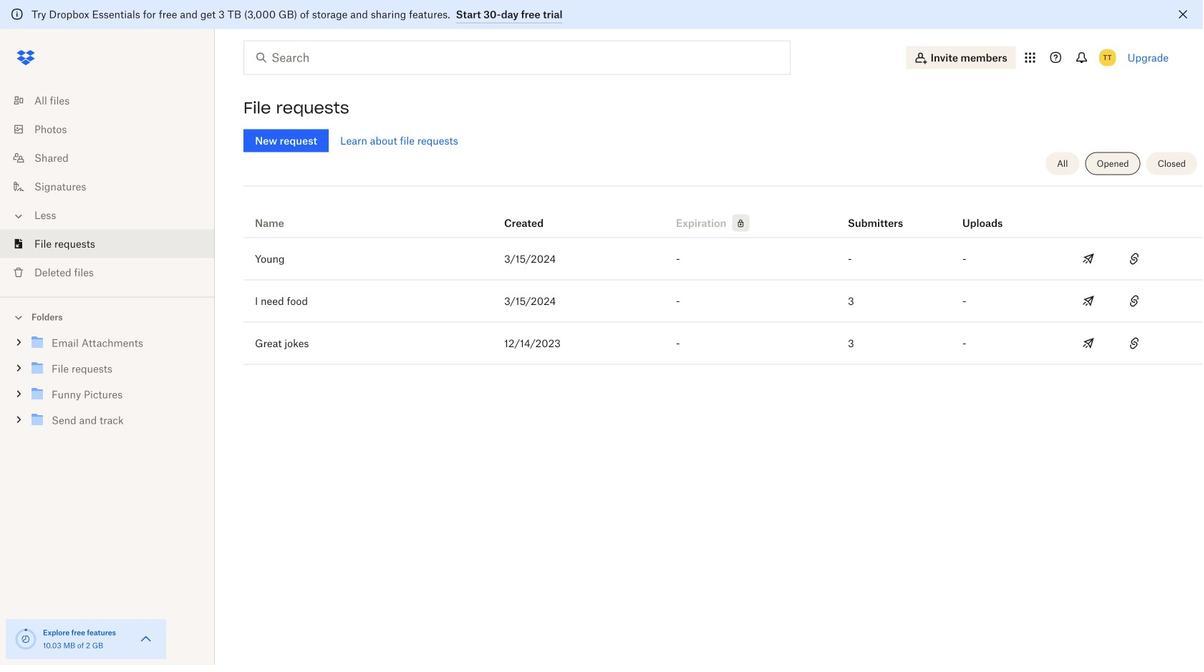 Task type: describe. For each thing, give the bounding box(es) containing it.
cell for 1st row from the bottom
[[1158, 323, 1203, 364]]

4 row from the top
[[244, 323, 1203, 365]]

2 copy link image from the top
[[1126, 335, 1143, 352]]

1 column header from the left
[[848, 197, 905, 232]]

copy link image
[[1126, 250, 1143, 268]]

send email image for first copy link icon from the bottom of the page
[[1080, 335, 1097, 352]]

1 copy link image from the top
[[1126, 293, 1143, 310]]

dropbox image
[[11, 43, 40, 72]]

2 column header from the left
[[963, 197, 1020, 232]]

quota usage progress bar
[[14, 628, 37, 651]]



Task type: locate. For each thing, give the bounding box(es) containing it.
2 row from the top
[[244, 238, 1203, 280]]

alert
[[0, 0, 1203, 29]]

Search text field
[[271, 49, 761, 66]]

send email image
[[1080, 250, 1097, 268], [1080, 335, 1097, 352]]

2 cell from the top
[[1158, 323, 1203, 364]]

1 horizontal spatial column header
[[963, 197, 1020, 232]]

group
[[0, 327, 215, 444]]

quota usage image
[[14, 628, 37, 651]]

table
[[244, 192, 1203, 365]]

0 vertical spatial cell
[[1158, 238, 1203, 280]]

list item
[[0, 230, 215, 258]]

send email image up send email image
[[1080, 250, 1097, 268]]

cell
[[1158, 238, 1203, 280], [1158, 323, 1203, 364]]

copy link image
[[1126, 293, 1143, 310], [1126, 335, 1143, 352]]

list
[[0, 78, 215, 297]]

send email image down send email image
[[1080, 335, 1097, 352]]

send email image for copy link image at the right top
[[1080, 250, 1097, 268]]

row
[[244, 192, 1203, 238], [244, 238, 1203, 280], [244, 280, 1203, 323], [244, 323, 1203, 365]]

0 horizontal spatial column header
[[848, 197, 905, 232]]

1 vertical spatial cell
[[1158, 323, 1203, 364]]

row group
[[244, 238, 1203, 365]]

3 row from the top
[[244, 280, 1203, 323]]

send email image
[[1080, 293, 1097, 310]]

0 vertical spatial copy link image
[[1126, 293, 1143, 310]]

2 send email image from the top
[[1080, 335, 1097, 352]]

1 vertical spatial send email image
[[1080, 335, 1097, 352]]

less image
[[11, 209, 26, 223]]

1 send email image from the top
[[1080, 250, 1097, 268]]

1 vertical spatial copy link image
[[1126, 335, 1143, 352]]

1 row from the top
[[244, 192, 1203, 238]]

column header
[[848, 197, 905, 232], [963, 197, 1020, 232]]

pro trial element
[[727, 215, 749, 232]]

cell for second row from the top of the page
[[1158, 238, 1203, 280]]

0 vertical spatial send email image
[[1080, 250, 1097, 268]]

1 cell from the top
[[1158, 238, 1203, 280]]



Task type: vqa. For each thing, say whether or not it's contained in the screenshot.
11/13/2023 9:48 am by you related to mike.jpg
no



